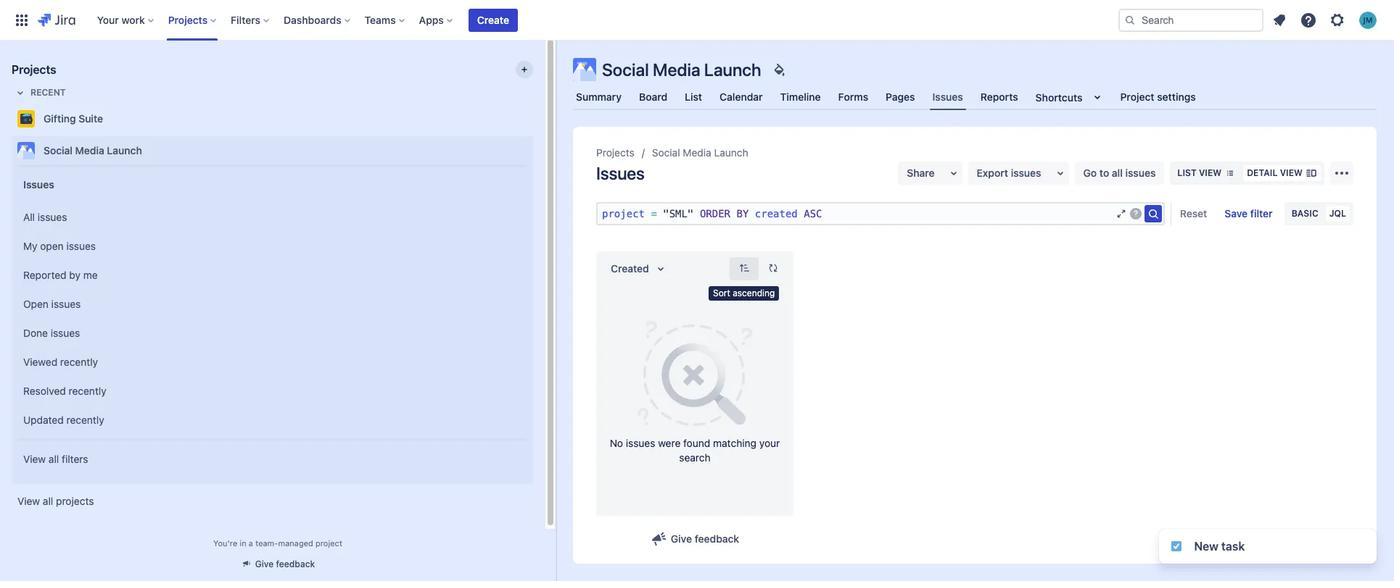 Task type: locate. For each thing, give the bounding box(es) containing it.
"sml"
[[663, 208, 694, 220]]

tab list
[[564, 84, 1386, 110]]

issues inside the my open issues link
[[66, 240, 96, 252]]

all for projects
[[43, 495, 53, 508]]

2 view from the left
[[1280, 168, 1303, 178]]

all for filters
[[49, 453, 59, 465]]

issues inside done issues link
[[51, 327, 80, 339]]

view down updated
[[23, 453, 46, 465]]

0 vertical spatial list
[[685, 91, 702, 103]]

0 vertical spatial project
[[602, 208, 645, 220]]

recently for resolved recently
[[69, 385, 106, 397]]

projects inside dropdown button
[[168, 13, 208, 26]]

1 vertical spatial feedback
[[276, 559, 315, 570]]

projects
[[56, 495, 94, 508]]

0 horizontal spatial projects
[[12, 63, 56, 76]]

banner
[[0, 0, 1394, 41]]

recently up resolved recently
[[60, 356, 98, 368]]

view inside 'link'
[[23, 453, 46, 465]]

issues inside export issues button
[[1011, 167, 1041, 179]]

issues right the pages
[[933, 91, 963, 103]]

sort
[[713, 288, 730, 299]]

recently up updated recently
[[69, 385, 106, 397]]

issues right open
[[66, 240, 96, 252]]

list up reset
[[1178, 168, 1197, 178]]

create project image
[[519, 64, 530, 75]]

0 vertical spatial projects
[[168, 13, 208, 26]]

filter
[[1251, 207, 1273, 220]]

open share dialog image
[[945, 165, 962, 182]]

2 group from the top
[[17, 199, 527, 440]]

1 vertical spatial give feedback
[[255, 559, 315, 570]]

projects down summary "link"
[[596, 147, 635, 159]]

teams button
[[360, 8, 410, 32]]

my
[[23, 240, 37, 252]]

issues right export
[[1011, 167, 1041, 179]]

your
[[759, 437, 780, 449]]

recently inside resolved recently "link"
[[69, 385, 106, 397]]

forms link
[[835, 84, 871, 110]]

open issues
[[23, 298, 81, 310]]

settings
[[1157, 91, 1196, 103]]

1 vertical spatial project
[[316, 539, 342, 548]]

0 vertical spatial all
[[1112, 167, 1123, 179]]

project left =
[[602, 208, 645, 220]]

pages link
[[883, 84, 918, 110]]

pages
[[886, 91, 915, 103]]

detail view
[[1247, 168, 1303, 178]]

a
[[249, 539, 253, 548]]

social right projects link
[[652, 147, 680, 159]]

created
[[611, 263, 649, 275]]

issues for done issues
[[51, 327, 80, 339]]

social media launch link down the list link
[[652, 144, 748, 162]]

reports link
[[978, 84, 1021, 110]]

issues down projects link
[[596, 163, 645, 184]]

recently inside updated recently link
[[66, 414, 104, 426]]

1 horizontal spatial social media launch link
[[652, 144, 748, 162]]

view all filters link
[[17, 445, 527, 474]]

done issues link
[[17, 319, 527, 348]]

1 horizontal spatial view
[[1280, 168, 1303, 178]]

open
[[40, 240, 64, 252]]

0 horizontal spatial list
[[685, 91, 702, 103]]

view
[[1199, 168, 1222, 178], [1280, 168, 1303, 178]]

2 vertical spatial projects
[[596, 147, 635, 159]]

view for view all projects
[[17, 495, 40, 508]]

2 vertical spatial recently
[[66, 414, 104, 426]]

syntax help image
[[1130, 208, 1142, 220]]

reported
[[23, 269, 66, 281]]

1 vertical spatial all
[[49, 453, 59, 465]]

0 horizontal spatial project
[[316, 539, 342, 548]]

open issues link
[[17, 290, 527, 319]]

recently down resolved recently
[[66, 414, 104, 426]]

1 horizontal spatial project
[[602, 208, 645, 220]]

2 horizontal spatial projects
[[596, 147, 635, 159]]

projects for projects link
[[596, 147, 635, 159]]

list view
[[1178, 168, 1222, 178]]

created
[[755, 208, 798, 220]]

view for list view
[[1199, 168, 1222, 178]]

1 vertical spatial list
[[1178, 168, 1197, 178]]

all left filters
[[49, 453, 59, 465]]

me
[[83, 269, 98, 281]]

projects up recent
[[12, 63, 56, 76]]

list link
[[682, 84, 705, 110]]

viewed recently link
[[17, 348, 527, 377]]

issues right all at the left of page
[[38, 211, 67, 223]]

=
[[651, 208, 657, 220]]

issues right the to
[[1126, 167, 1156, 179]]

timeline
[[780, 91, 821, 103]]

list right board
[[685, 91, 702, 103]]

projects for projects dropdown button
[[168, 13, 208, 26]]

recently
[[60, 356, 98, 368], [69, 385, 106, 397], [66, 414, 104, 426]]

share
[[907, 167, 935, 179]]

view all projects
[[17, 495, 94, 508]]

your profile and settings image
[[1360, 11, 1377, 29]]

issues for projects link
[[596, 163, 645, 184]]

group containing all issues
[[17, 199, 527, 440]]

0 horizontal spatial social media launch link
[[12, 136, 527, 165]]

teams
[[365, 13, 396, 26]]

recently for updated recently
[[66, 414, 104, 426]]

project right managed
[[316, 539, 342, 548]]

projects button
[[164, 8, 222, 32]]

projects right work
[[168, 13, 208, 26]]

view up reset
[[1199, 168, 1222, 178]]

forms
[[838, 91, 869, 103]]

issues inside tab list
[[933, 91, 963, 103]]

all left the projects
[[43, 495, 53, 508]]

refresh image
[[768, 263, 779, 274]]

0 horizontal spatial give
[[255, 559, 274, 570]]

1 horizontal spatial issues
[[596, 163, 645, 184]]

projects
[[168, 13, 208, 26], [12, 63, 56, 76], [596, 147, 635, 159]]

issues for export issues
[[1011, 167, 1041, 179]]

0 horizontal spatial view
[[1199, 168, 1222, 178]]

import and bulk change issues image
[[1333, 165, 1351, 182]]

social up summary
[[602, 59, 649, 80]]

list inside tab list
[[685, 91, 702, 103]]

1 horizontal spatial give
[[671, 533, 692, 546]]

appswitcher icon image
[[13, 11, 30, 29]]

1 horizontal spatial list
[[1178, 168, 1197, 178]]

launch
[[704, 59, 761, 80], [107, 144, 142, 157], [714, 147, 748, 159]]

all inside 'link'
[[49, 453, 59, 465]]

social down gifting
[[44, 144, 73, 157]]

list for list view
[[1178, 168, 1197, 178]]

basic
[[1292, 208, 1319, 219]]

0 horizontal spatial give feedback button
[[232, 553, 324, 577]]

social media launch link down "gifting suite" link
[[12, 136, 527, 165]]

1 vertical spatial give
[[255, 559, 274, 570]]

issues up all issues
[[23, 178, 54, 190]]

issues
[[1011, 167, 1041, 179], [1126, 167, 1156, 179], [38, 211, 67, 223], [66, 240, 96, 252], [51, 298, 81, 310], [51, 327, 80, 339], [626, 437, 655, 449]]

my open issues
[[23, 240, 96, 252]]

reported by me link
[[17, 261, 527, 290]]

done
[[23, 327, 48, 339]]

0 vertical spatial give
[[671, 533, 692, 546]]

1 horizontal spatial give feedback
[[671, 533, 739, 546]]

give feedback button
[[642, 528, 748, 551], [232, 553, 324, 577]]

all issues link
[[17, 203, 527, 232]]

all right the to
[[1112, 167, 1123, 179]]

primary element
[[9, 0, 1119, 40]]

create button
[[469, 8, 518, 32]]

0 vertical spatial give feedback
[[671, 533, 739, 546]]

give for the left give feedback button
[[255, 559, 274, 570]]

2 vertical spatial all
[[43, 495, 53, 508]]

Search field
[[1119, 8, 1264, 32]]

1 vertical spatial give feedback button
[[232, 553, 324, 577]]

banner containing your work
[[0, 0, 1394, 41]]

0 horizontal spatial feedback
[[276, 559, 315, 570]]

search image
[[1145, 205, 1162, 223]]

updated recently link
[[17, 406, 527, 435]]

2 horizontal spatial issues
[[933, 91, 963, 103]]

0 vertical spatial give feedback button
[[642, 528, 748, 551]]

0 vertical spatial view
[[23, 453, 46, 465]]

project inside the jql query field
[[602, 208, 645, 220]]

1 group from the top
[[17, 165, 527, 483]]

summary
[[576, 91, 622, 103]]

your
[[97, 13, 119, 26]]

1 vertical spatial recently
[[69, 385, 106, 397]]

found
[[683, 437, 710, 449]]

view right detail
[[1280, 168, 1303, 178]]

issues up viewed recently
[[51, 327, 80, 339]]

give
[[671, 533, 692, 546], [255, 559, 274, 570]]

issues for no issues were found matching your search
[[626, 437, 655, 449]]

issues down reported by me
[[51, 298, 81, 310]]

view left the projects
[[17, 495, 40, 508]]

filters button
[[226, 8, 275, 32]]

issues inside no issues were found matching your search
[[626, 437, 655, 449]]

social media launch
[[602, 59, 761, 80], [44, 144, 142, 157], [652, 147, 748, 159]]

detail
[[1247, 168, 1278, 178]]

resolved recently link
[[17, 377, 527, 406]]

1 horizontal spatial give feedback button
[[642, 528, 748, 551]]

export
[[977, 167, 1008, 179]]

0 horizontal spatial issues
[[23, 178, 54, 190]]

issues inside all issues 'link'
[[38, 211, 67, 223]]

issues inside "open issues" 'link'
[[51, 298, 81, 310]]

all
[[1112, 167, 1123, 179], [49, 453, 59, 465], [43, 495, 53, 508]]

give feedback
[[671, 533, 739, 546], [255, 559, 315, 570]]

1 horizontal spatial feedback
[[695, 533, 739, 546]]

social media launch down suite
[[44, 144, 142, 157]]

social media launch link
[[12, 136, 527, 165], [652, 144, 748, 162]]

recently inside viewed recently link
[[60, 356, 98, 368]]

add to starred image
[[529, 110, 546, 128]]

done issues
[[23, 327, 80, 339]]

sort ascending image
[[739, 263, 750, 274]]

1 view from the left
[[1199, 168, 1222, 178]]

1 horizontal spatial projects
[[168, 13, 208, 26]]

jira image
[[38, 11, 75, 29], [38, 11, 75, 29]]

1 vertical spatial view
[[17, 495, 40, 508]]

group
[[17, 165, 527, 483], [17, 199, 527, 440]]

list
[[685, 91, 702, 103], [1178, 168, 1197, 178]]

0 vertical spatial recently
[[60, 356, 98, 368]]

issues right no
[[626, 437, 655, 449]]



Task type: vqa. For each thing, say whether or not it's contained in the screenshot.
2nd GROUP from the bottom of the GROUP containing Issues
yes



Task type: describe. For each thing, give the bounding box(es) containing it.
issues for open issues
[[51, 298, 81, 310]]

settings image
[[1329, 11, 1346, 29]]

project
[[1120, 91, 1155, 103]]

sidebar navigation image
[[540, 58, 572, 87]]

resolved
[[23, 385, 66, 397]]

issues for all issues
[[38, 211, 67, 223]]

gifting suite
[[44, 112, 103, 125]]

go to all issues link
[[1075, 162, 1165, 185]]

filters
[[62, 453, 88, 465]]

order
[[700, 208, 731, 220]]

issues inside go to all issues link
[[1126, 167, 1156, 179]]

task icon image
[[1171, 541, 1183, 553]]

updated
[[23, 414, 64, 426]]

view all filters
[[23, 453, 88, 465]]

my open issues link
[[17, 232, 527, 261]]

dashboards
[[284, 13, 341, 26]]

recent
[[30, 87, 66, 98]]

view all projects link
[[12, 489, 533, 515]]

add to starred image
[[529, 142, 546, 160]]

save filter button
[[1216, 202, 1282, 226]]

shortcuts
[[1036, 91, 1083, 103]]

0 vertical spatial feedback
[[695, 533, 739, 546]]

order by image
[[652, 260, 669, 278]]

apps button
[[415, 8, 458, 32]]

task
[[1221, 540, 1245, 554]]

group containing issues
[[17, 165, 527, 483]]

dashboards button
[[279, 8, 356, 32]]

gifting suite link
[[12, 104, 527, 133]]

recently for viewed recently
[[60, 356, 98, 368]]

summary link
[[573, 84, 625, 110]]

open export issues dropdown image
[[1052, 165, 1069, 182]]

view for detail view
[[1280, 168, 1303, 178]]

new task
[[1194, 540, 1245, 554]]

no
[[610, 437, 623, 449]]

you're
[[213, 539, 237, 548]]

sort ascending tooltip
[[709, 287, 779, 301]]

shortcuts button
[[1033, 84, 1109, 110]]

1 vertical spatial projects
[[12, 63, 56, 76]]

media down the list link
[[683, 147, 711, 159]]

social media launch down the list link
[[652, 147, 748, 159]]

issues for the social media launch link to the left
[[23, 178, 54, 190]]

help image
[[1300, 11, 1317, 29]]

were
[[658, 437, 681, 449]]

to
[[1100, 167, 1109, 179]]

your work
[[97, 13, 145, 26]]

calendar link
[[717, 84, 766, 110]]

tab list containing issues
[[564, 84, 1386, 110]]

export issues button
[[968, 162, 1069, 185]]

ascending
[[733, 288, 775, 299]]

filters
[[231, 13, 260, 26]]

created button
[[602, 258, 678, 281]]

view for view all filters
[[23, 453, 46, 465]]

editor image
[[1116, 208, 1127, 220]]

board link
[[636, 84, 670, 110]]

new task button
[[1159, 530, 1377, 564]]

timeline link
[[777, 84, 824, 110]]

save filter
[[1225, 207, 1273, 220]]

media down suite
[[75, 144, 104, 157]]

0 horizontal spatial social
[[44, 144, 73, 157]]

go to all issues
[[1084, 167, 1156, 179]]

share button
[[898, 162, 962, 185]]

matching
[[713, 437, 757, 449]]

all
[[23, 211, 35, 223]]

reports
[[981, 91, 1018, 103]]

updated recently
[[23, 414, 104, 426]]

give for rightmost give feedback button
[[671, 533, 692, 546]]

collapse recent projects image
[[12, 84, 29, 102]]

gifting
[[44, 112, 76, 125]]

sort ascending
[[713, 288, 775, 299]]

notifications image
[[1271, 11, 1288, 29]]

search
[[679, 452, 711, 464]]

calendar
[[720, 91, 763, 103]]

2 horizontal spatial social
[[652, 147, 680, 159]]

board
[[639, 91, 668, 103]]

list for list
[[685, 91, 702, 103]]

reported by me
[[23, 269, 98, 281]]

export issues
[[977, 167, 1041, 179]]

managed
[[278, 539, 313, 548]]

by
[[69, 269, 81, 281]]

create
[[477, 13, 509, 26]]

asc
[[804, 208, 822, 220]]

media up the list link
[[653, 59, 701, 80]]

jql
[[1330, 208, 1346, 219]]

team-
[[255, 539, 278, 548]]

project settings
[[1120, 91, 1196, 103]]

reset
[[1180, 207, 1207, 220]]

social media launch up the list link
[[602, 59, 761, 80]]

in
[[240, 539, 246, 548]]

your work button
[[93, 8, 159, 32]]

apps
[[419, 13, 444, 26]]

save
[[1225, 207, 1248, 220]]

reset button
[[1171, 202, 1216, 226]]

new
[[1194, 540, 1219, 554]]

1 horizontal spatial social
[[602, 59, 649, 80]]

by
[[737, 208, 749, 220]]

0 horizontal spatial give feedback
[[255, 559, 315, 570]]

projects link
[[596, 144, 635, 162]]

project = "sml" order by created asc
[[602, 208, 822, 220]]

viewed
[[23, 356, 57, 368]]

suite
[[79, 112, 103, 125]]

project settings link
[[1118, 84, 1199, 110]]

set background color image
[[770, 61, 788, 78]]

go
[[1084, 167, 1097, 179]]

viewed recently
[[23, 356, 98, 368]]

JQL query field
[[598, 204, 1116, 224]]

search image
[[1124, 14, 1136, 26]]

no issues were found matching your search
[[610, 437, 780, 464]]



